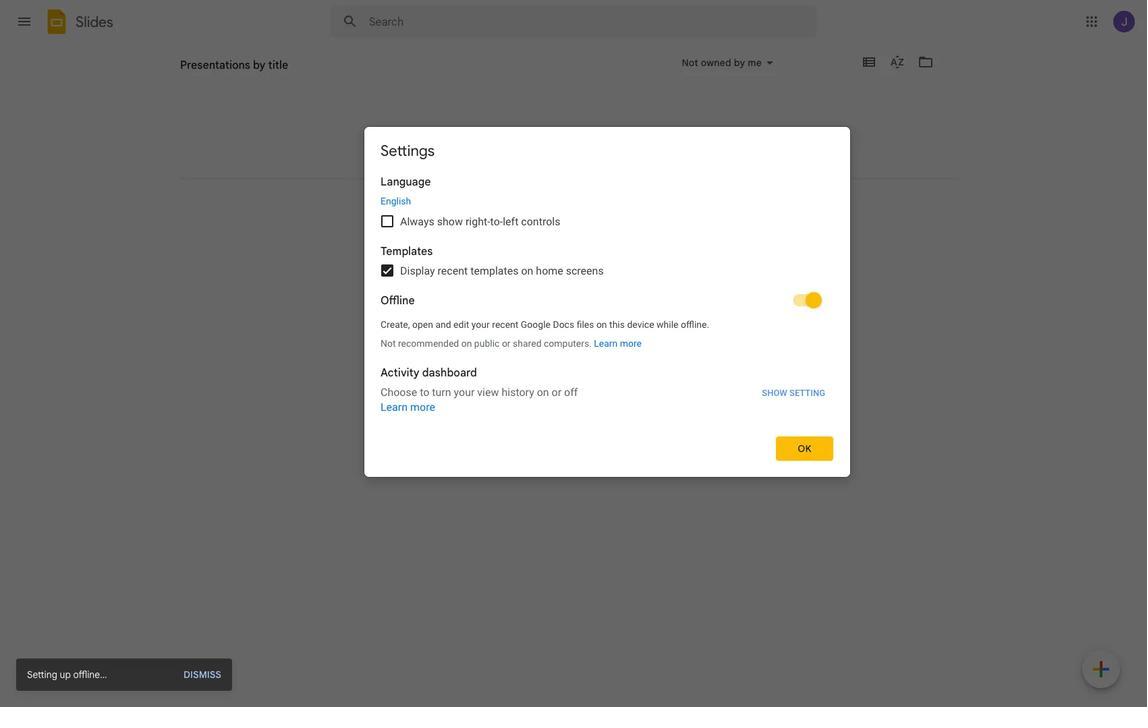 Task type: locate. For each thing, give the bounding box(es) containing it.
more down the "device"
[[620, 338, 642, 349]]

title inside heading
[[268, 59, 288, 72]]

presentations by title
[[180, 59, 288, 72], [180, 64, 275, 76]]

on
[[521, 264, 534, 277], [597, 319, 607, 330], [462, 338, 472, 349], [537, 386, 549, 399]]

learn down this
[[594, 338, 618, 349]]

while
[[657, 319, 679, 330]]

0 horizontal spatial more
[[410, 401, 435, 414]]

1 horizontal spatial recent
[[492, 319, 519, 330]]

1 vertical spatial your
[[454, 386, 475, 399]]

up
[[60, 669, 71, 681]]

0 horizontal spatial learn
[[381, 401, 408, 414]]

on down edit
[[462, 338, 472, 349]]

google
[[521, 319, 551, 330]]

or
[[502, 338, 511, 349], [552, 386, 562, 399]]

templates
[[381, 245, 433, 258]]

more down to at bottom
[[410, 401, 435, 414]]

settings
[[381, 141, 435, 160]]

search image
[[337, 8, 364, 35]]

None search field
[[331, 5, 817, 38]]

or left off
[[552, 386, 562, 399]]

more inside the choose to turn your view history on or off learn more
[[410, 401, 435, 414]]

display
[[400, 264, 435, 277]]

more
[[620, 338, 642, 349], [410, 401, 435, 414]]

turn
[[432, 386, 451, 399]]

templates
[[471, 264, 519, 277]]

title
[[268, 59, 288, 72], [257, 64, 275, 76]]

0 horizontal spatial learn more link
[[381, 401, 435, 414]]

0 vertical spatial your
[[472, 319, 490, 330]]

1 horizontal spatial more
[[620, 338, 642, 349]]

your right turn
[[454, 386, 475, 399]]

1 horizontal spatial or
[[552, 386, 562, 399]]

setting
[[790, 388, 826, 398]]

or right public
[[502, 338, 511, 349]]

learn more link down this
[[594, 338, 642, 349]]

learn more link down choose
[[381, 401, 435, 414]]

offline…
[[73, 669, 107, 681]]

Always show right-to-left controls checkbox
[[381, 215, 394, 227]]

recent right display
[[438, 264, 468, 277]]

to-
[[491, 215, 503, 228]]

off
[[564, 386, 578, 399]]

learn
[[594, 338, 618, 349], [381, 401, 408, 414]]

section containing setting up offline…
[[16, 659, 232, 691]]

create,
[[381, 319, 410, 330]]

choose
[[381, 386, 417, 399]]

offline.
[[681, 319, 710, 330]]

recommended
[[398, 338, 459, 349]]

1 horizontal spatial learn more link
[[594, 338, 642, 349]]

your inside the choose to turn your view history on or off learn more
[[454, 386, 475, 399]]

create, open and edit your recent google docs files on this device while offline.
[[381, 319, 710, 330]]

0 vertical spatial learn
[[594, 338, 618, 349]]

section
[[16, 659, 232, 691]]

on left this
[[597, 319, 607, 330]]

presentations
[[180, 59, 250, 72], [180, 64, 242, 76]]

dismiss
[[184, 669, 221, 681]]

presentations by title heading
[[180, 43, 288, 86]]

your right edit
[[472, 319, 490, 330]]

1 vertical spatial or
[[552, 386, 562, 399]]

recent
[[438, 264, 468, 277], [492, 319, 519, 330]]

on right history at the left bottom of page
[[537, 386, 549, 399]]

1 vertical spatial learn
[[381, 401, 408, 414]]

files
[[577, 319, 594, 330]]

learn more link
[[594, 338, 642, 349], [381, 401, 435, 414]]

1 vertical spatial learn more link
[[381, 401, 435, 414]]

your
[[472, 319, 490, 330], [454, 386, 475, 399]]

1 horizontal spatial learn
[[594, 338, 618, 349]]

1 presentations by title from the top
[[180, 59, 288, 72]]

show setting
[[762, 388, 826, 398]]

public
[[475, 338, 500, 349]]

not recommended on public or shared computers. learn more
[[381, 338, 642, 349]]

learn down choose
[[381, 401, 408, 414]]

0 vertical spatial more
[[620, 338, 642, 349]]

recent up not recommended on public or shared computers. learn more
[[492, 319, 519, 330]]

1 presentations from the top
[[180, 59, 250, 72]]

create new presentation image
[[1083, 651, 1121, 691]]

0 horizontal spatial or
[[502, 338, 511, 349]]

0 vertical spatial recent
[[438, 264, 468, 277]]

controls
[[521, 215, 561, 228]]

0 vertical spatial learn more link
[[594, 338, 642, 349]]

1 vertical spatial more
[[410, 401, 435, 414]]

setting up offline…
[[27, 669, 107, 681]]

this
[[610, 319, 625, 330]]

by
[[253, 59, 266, 72], [244, 64, 255, 76]]

english
[[381, 195, 411, 206]]

learn inside the choose to turn your view history on or off learn more
[[381, 401, 408, 414]]



Task type: describe. For each thing, give the bounding box(es) containing it.
show setting button
[[762, 385, 826, 401]]

edit
[[454, 319, 469, 330]]

right-
[[466, 215, 491, 228]]

or inside the choose to turn your view history on or off learn more
[[552, 386, 562, 399]]

2 presentations by title from the top
[[180, 64, 275, 76]]

setting
[[27, 669, 57, 681]]

always
[[400, 215, 435, 228]]

0 vertical spatial or
[[502, 338, 511, 349]]

learn more link for choose to turn your view history on or off learn more
[[381, 401, 435, 414]]

language english
[[381, 175, 431, 206]]

1 vertical spatial recent
[[492, 319, 519, 330]]

open
[[412, 319, 433, 330]]

choose to turn your view history on or off learn more
[[381, 386, 578, 414]]

settings dialog
[[364, 126, 851, 478]]

activity dashboard
[[381, 366, 477, 380]]

presentations inside heading
[[180, 59, 250, 72]]

dashboard
[[422, 366, 477, 380]]

ok
[[798, 443, 812, 455]]

ok button
[[776, 437, 834, 461]]

history
[[502, 386, 534, 399]]

device
[[627, 319, 655, 330]]

on inside the choose to turn your view history on or off learn more
[[537, 386, 549, 399]]

by inside "presentations by title" heading
[[253, 59, 266, 72]]

0 horizontal spatial recent
[[438, 264, 468, 277]]

slides link
[[43, 8, 113, 38]]

2 presentations from the top
[[180, 64, 242, 76]]

Display recent templates on home screens checkbox
[[381, 264, 394, 276]]

view
[[478, 386, 499, 399]]

computers.
[[544, 338, 592, 349]]

show
[[437, 215, 463, 228]]

language
[[381, 175, 431, 189]]

screens
[[566, 264, 604, 277]]

and
[[436, 319, 451, 330]]

home
[[536, 264, 564, 277]]

settings heading
[[381, 141, 435, 160]]

always show right-to-left controls
[[400, 215, 561, 228]]

to
[[420, 386, 430, 399]]

shared
[[513, 338, 542, 349]]

activity
[[381, 366, 420, 380]]

left
[[503, 215, 519, 228]]

show
[[762, 388, 788, 398]]

slides
[[76, 12, 113, 31]]

dismiss button
[[177, 668, 221, 682]]

english link
[[381, 195, 411, 206]]

display recent templates on home screens
[[400, 264, 604, 277]]

learn more link for not recommended on public or shared computers. learn more
[[594, 338, 642, 349]]

not
[[381, 338, 396, 349]]

docs
[[553, 319, 575, 330]]

on left home
[[521, 264, 534, 277]]

offline
[[381, 294, 415, 308]]



Task type: vqa. For each thing, say whether or not it's contained in the screenshot.
computers.
yes



